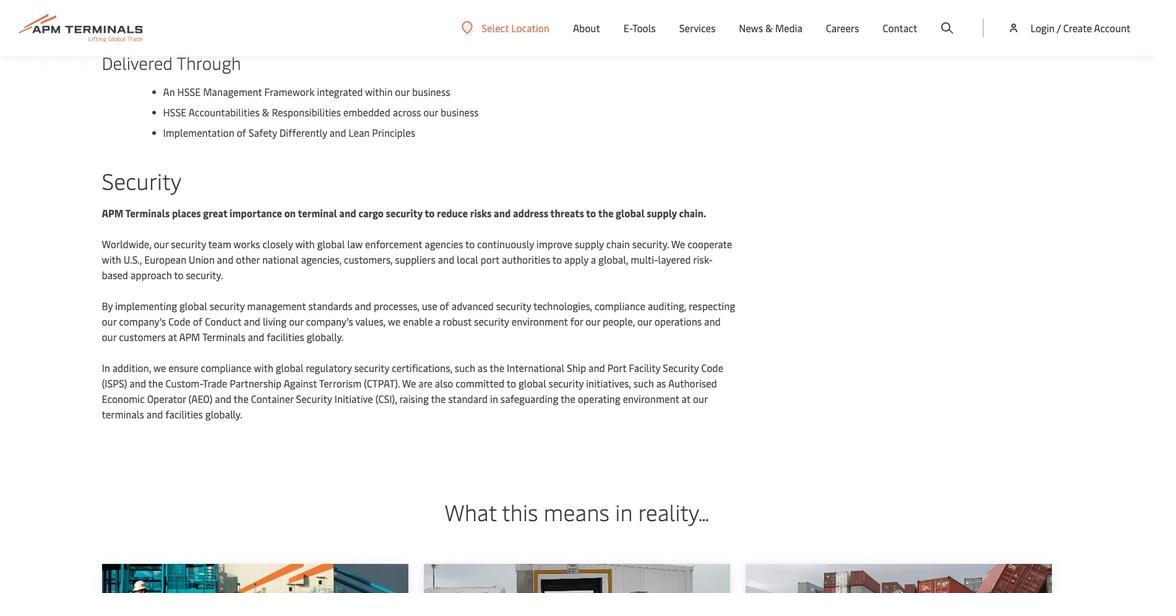Task type: locate. For each thing, give the bounding box(es) containing it.
apm up ensure
[[179, 330, 200, 344]]

0 vertical spatial globally.
[[307, 330, 344, 344]]

0 horizontal spatial facilities
[[166, 407, 203, 421]]

we up raising
[[402, 376, 416, 390]]

the down also
[[431, 392, 446, 406]]

robust
[[443, 315, 472, 328]]

apply
[[565, 253, 589, 266]]

0 horizontal spatial &
[[262, 105, 270, 119]]

hsse
[[177, 85, 201, 98], [163, 105, 187, 119]]

terminals down conduct at the bottom left
[[202, 330, 246, 344]]

1 horizontal spatial terminals
[[202, 330, 246, 344]]

facility
[[629, 361, 661, 375]]

globally. down (aeo)
[[205, 407, 242, 421]]

compliance
[[595, 299, 646, 313], [201, 361, 252, 375]]

at
[[168, 330, 177, 344], [682, 392, 691, 406]]

and left living at the bottom left
[[244, 315, 261, 328]]

by implementing global security management standards and processes, use of advanced security technologies, compliance auditing, respecting our company's code of conduct and living our company's values, we enable a robust security environment for our people, our operations and our customers at apm terminals and facilities globally.
[[102, 299, 736, 344]]

with up partnership
[[254, 361, 273, 375]]

0 horizontal spatial of
[[193, 315, 203, 328]]

1 horizontal spatial we
[[388, 315, 401, 328]]

a inside by implementing global security management standards and processes, use of advanced security technologies, compliance auditing, respecting our company's code of conduct and living our company's values, we enable a robust security environment for our people, our operations and our customers at apm terminals and facilities globally.
[[436, 315, 441, 328]]

customers,
[[344, 253, 393, 266]]

/
[[1058, 21, 1062, 35]]

0 horizontal spatial at
[[168, 330, 177, 344]]

business right across
[[441, 105, 479, 119]]

with up agencies,
[[296, 237, 315, 251]]

through
[[177, 51, 241, 74]]

supply
[[647, 206, 677, 220], [575, 237, 604, 251]]

to up local
[[466, 237, 475, 251]]

(csi),
[[376, 392, 397, 406]]

based
[[102, 268, 128, 282]]

security up enforcement
[[386, 206, 423, 220]]

1 horizontal spatial &
[[766, 21, 773, 35]]

& inside dropdown button
[[766, 21, 773, 35]]

security up places on the top of the page
[[102, 165, 182, 196]]

use
[[422, 299, 438, 313]]

1 horizontal spatial apm
[[179, 330, 200, 344]]

what this means in reality…
[[445, 497, 710, 527]]

at down the authorised
[[682, 392, 691, 406]]

customers
[[119, 330, 166, 344]]

are
[[419, 376, 433, 390]]

1 vertical spatial of
[[440, 299, 449, 313]]

and
[[330, 126, 346, 139], [340, 206, 356, 220], [494, 206, 511, 220], [217, 253, 234, 266], [438, 253, 455, 266], [355, 299, 372, 313], [244, 315, 261, 328], [705, 315, 721, 328], [248, 330, 265, 344], [589, 361, 605, 375], [130, 376, 146, 390], [215, 392, 232, 406], [147, 407, 163, 421]]

with inside in addition, we ensure compliance with global regulatory security certifications, such as the international ship and port facility security code (isps) and the custom-trade partnership against terrorism (ctpat). we are also committed to global security initiatives, such as authorised economic operator (aeo) and the container security initiative (csi), raising the standard in safeguarding the operating environment at our terminals and facilities globally.
[[254, 361, 273, 375]]

0 horizontal spatial company's
[[119, 315, 166, 328]]

standard
[[448, 392, 488, 406]]

1 vertical spatial in
[[616, 497, 633, 527]]

globally. inside in addition, we ensure compliance with global regulatory security certifications, such as the international ship and port facility security code (isps) and the custom-trade partnership against terrorism (ctpat). we are also committed to global security initiatives, such as authorised economic operator (aeo) and the container security initiative (csi), raising the standard in safeguarding the operating environment at our terminals and facilities globally.
[[205, 407, 242, 421]]

0 horizontal spatial security
[[102, 165, 182, 196]]

news & media
[[740, 21, 803, 35]]

we inside in addition, we ensure compliance with global regulatory security certifications, such as the international ship and port facility security code (isps) and the custom-trade partnership against terrorism (ctpat). we are also committed to global security initiatives, such as authorised economic operator (aeo) and the container security initiative (csi), raising the standard in safeguarding the operating environment at our terminals and facilities globally.
[[402, 376, 416, 390]]

with up based
[[102, 253, 121, 266]]

layered
[[659, 253, 691, 266]]

company's down standards
[[306, 315, 353, 328]]

as
[[478, 361, 488, 375], [657, 376, 667, 390]]

as up committed
[[478, 361, 488, 375]]

a right apply
[[591, 253, 596, 266]]

and down operator
[[147, 407, 163, 421]]

0 horizontal spatial in
[[490, 392, 498, 406]]

environment down facility
[[623, 392, 680, 406]]

supply up apply
[[575, 237, 604, 251]]

business
[[412, 85, 451, 98], [441, 105, 479, 119]]

code inside in addition, we ensure compliance with global regulatory security certifications, such as the international ship and port facility security code (isps) and the custom-trade partnership against terrorism (ctpat). we are also committed to global security initiatives, such as authorised economic operator (aeo) and the container security initiative (csi), raising the standard in safeguarding the operating environment at our terminals and facilities globally.
[[702, 361, 724, 375]]

we inside by implementing global security management standards and processes, use of advanced security technologies, compliance auditing, respecting our company's code of conduct and living our company's values, we enable a robust security environment for our people, our operations and our customers at apm terminals and facilities globally.
[[388, 315, 401, 328]]

a inside worldwide, our security team works closely with global law enforcement agencies to continuously improve supply chain security. we cooperate with u.s., european union and other national agencies, customers, suppliers and local port authorities to apply a global, multi-layered risk- based approach to security.
[[591, 253, 596, 266]]

such down facility
[[634, 376, 654, 390]]

0 vertical spatial of
[[237, 126, 246, 139]]

1 company's from the left
[[119, 315, 166, 328]]

security down against
[[296, 392, 332, 406]]

1 horizontal spatial compliance
[[595, 299, 646, 313]]

such up committed
[[455, 361, 476, 375]]

0 horizontal spatial we
[[154, 361, 166, 375]]

1 vertical spatial business
[[441, 105, 479, 119]]

supply inside worldwide, our security team works closely with global law enforcement agencies to continuously improve supply chain security. we cooperate with u.s., european union and other national agencies, customers, suppliers and local port authorities to apply a global, multi-layered risk- based approach to security.
[[575, 237, 604, 251]]

la-our team image
[[102, 564, 409, 593]]

0 vertical spatial in
[[490, 392, 498, 406]]

worldwide,
[[102, 237, 151, 251]]

compliance up people,
[[595, 299, 646, 313]]

0 horizontal spatial we
[[402, 376, 416, 390]]

news
[[740, 21, 764, 35]]

and down respecting
[[705, 315, 721, 328]]

&
[[766, 21, 773, 35], [262, 105, 270, 119]]

create
[[1064, 21, 1093, 35]]

of right use
[[440, 299, 449, 313]]

suppliers
[[395, 253, 436, 266]]

1 horizontal spatial company's
[[306, 315, 353, 328]]

such
[[455, 361, 476, 375], [634, 376, 654, 390]]

also
[[435, 376, 453, 390]]

differently
[[280, 126, 327, 139]]

terminals up "worldwide,"
[[125, 206, 170, 220]]

in down committed
[[490, 392, 498, 406]]

0 horizontal spatial security.
[[186, 268, 223, 282]]

security up the authorised
[[663, 361, 699, 375]]

2 horizontal spatial of
[[440, 299, 449, 313]]

values,
[[356, 315, 386, 328]]

0 vertical spatial as
[[478, 361, 488, 375]]

0 vertical spatial a
[[591, 253, 596, 266]]

national
[[262, 253, 299, 266]]

0 vertical spatial facilities
[[267, 330, 304, 344]]

0 horizontal spatial a
[[436, 315, 441, 328]]

team
[[208, 237, 231, 251]]

1 vertical spatial globally.
[[205, 407, 242, 421]]

enforcement
[[365, 237, 423, 251]]

code
[[168, 315, 191, 328], [702, 361, 724, 375]]

0 horizontal spatial with
[[102, 253, 121, 266]]

with
[[296, 237, 315, 251], [102, 253, 121, 266], [254, 361, 273, 375]]

1 vertical spatial compliance
[[201, 361, 252, 375]]

0 horizontal spatial apm
[[102, 206, 123, 220]]

0 vertical spatial compliance
[[595, 299, 646, 313]]

& right news
[[766, 21, 773, 35]]

approach
[[131, 268, 172, 282]]

certifications,
[[392, 361, 453, 375]]

advanced
[[452, 299, 494, 313]]

security up union
[[171, 237, 206, 251]]

code up the authorised
[[702, 361, 724, 375]]

2 vertical spatial of
[[193, 315, 203, 328]]

at inside in addition, we ensure compliance with global regulatory security certifications, such as the international ship and port facility security code (isps) and the custom-trade partnership against terrorism (ctpat). we are also committed to global security initiatives, such as authorised economic operator (aeo) and the container security initiative (csi), raising the standard in safeguarding the operating environment at our terminals and facilities globally.
[[682, 392, 691, 406]]

standards
[[308, 299, 353, 313]]

1 vertical spatial security.
[[186, 268, 223, 282]]

operations
[[655, 315, 702, 328]]

our
[[395, 85, 410, 98], [424, 105, 438, 119], [154, 237, 169, 251], [102, 315, 117, 328], [289, 315, 304, 328], [586, 315, 601, 328], [638, 315, 653, 328], [102, 330, 117, 344], [693, 392, 708, 406]]

0 vertical spatial at
[[168, 330, 177, 344]]

processes,
[[374, 299, 420, 313]]

0 vertical spatial with
[[296, 237, 315, 251]]

& up safety on the top of the page
[[262, 105, 270, 119]]

to up safeguarding
[[507, 376, 516, 390]]

environment down technologies, on the bottom of the page
[[512, 315, 568, 328]]

apm terminals places great importance on terminal and cargo security to reduce risks and address threats to the global supply chain.
[[102, 206, 707, 220]]

the
[[599, 206, 614, 220], [490, 361, 505, 375], [148, 376, 163, 390], [234, 392, 249, 406], [431, 392, 446, 406], [561, 392, 576, 406]]

select
[[482, 21, 509, 34]]

0 vertical spatial we
[[672, 237, 686, 251]]

in right means at bottom
[[616, 497, 633, 527]]

safety
[[249, 126, 277, 139]]

supply left chain.
[[647, 206, 677, 220]]

terminals
[[125, 206, 170, 220], [202, 330, 246, 344]]

framework
[[265, 85, 315, 98]]

globally. up regulatory on the bottom left
[[307, 330, 344, 344]]

of left conduct at the bottom left
[[193, 315, 203, 328]]

2 horizontal spatial with
[[296, 237, 315, 251]]

to down improve
[[553, 253, 562, 266]]

as down facility
[[657, 376, 667, 390]]

0 horizontal spatial globally.
[[205, 407, 242, 421]]

hsse right an
[[177, 85, 201, 98]]

conduct
[[205, 315, 242, 328]]

1 horizontal spatial facilities
[[267, 330, 304, 344]]

we
[[388, 315, 401, 328], [154, 361, 166, 375]]

0 vertical spatial code
[[168, 315, 191, 328]]

0 horizontal spatial terminals
[[125, 206, 170, 220]]

facilities down living at the bottom left
[[267, 330, 304, 344]]

1 horizontal spatial a
[[591, 253, 596, 266]]

at right customers
[[168, 330, 177, 344]]

1 vertical spatial such
[[634, 376, 654, 390]]

2 vertical spatial security
[[296, 392, 332, 406]]

we left ensure
[[154, 361, 166, 375]]

this
[[502, 497, 538, 527]]

we inside in addition, we ensure compliance with global regulatory security certifications, such as the international ship and port facility security code (isps) and the custom-trade partnership against terrorism (ctpat). we are also committed to global security initiatives, such as authorised economic operator (aeo) and the container security initiative (csi), raising the standard in safeguarding the operating environment at our terminals and facilities globally.
[[154, 361, 166, 375]]

global up against
[[276, 361, 304, 375]]

port
[[481, 253, 500, 266]]

1 horizontal spatial code
[[702, 361, 724, 375]]

improve
[[537, 237, 573, 251]]

global up chain
[[616, 206, 645, 220]]

0 horizontal spatial as
[[478, 361, 488, 375]]

1 horizontal spatial at
[[682, 392, 691, 406]]

globally.
[[307, 330, 344, 344], [205, 407, 242, 421]]

1 horizontal spatial in
[[616, 497, 633, 527]]

a
[[591, 253, 596, 266], [436, 315, 441, 328]]

0 horizontal spatial compliance
[[201, 361, 252, 375]]

1 horizontal spatial security.
[[633, 237, 669, 251]]

security down advanced on the bottom of page
[[474, 315, 510, 328]]

technologies,
[[534, 299, 593, 313]]

terminals inside by implementing global security management standards and processes, use of advanced security technologies, compliance auditing, respecting our company's code of conduct and living our company's values, we enable a robust security environment for our people, our operations and our customers at apm terminals and facilities globally.
[[202, 330, 246, 344]]

2 company's from the left
[[306, 315, 353, 328]]

1 vertical spatial at
[[682, 392, 691, 406]]

and left lean
[[330, 126, 346, 139]]

1 vertical spatial we
[[154, 361, 166, 375]]

we down processes,
[[388, 315, 401, 328]]

0 vertical spatial &
[[766, 21, 773, 35]]

1 vertical spatial with
[[102, 253, 121, 266]]

0 vertical spatial supply
[[647, 206, 677, 220]]

terrorism
[[319, 376, 362, 390]]

and up values,
[[355, 299, 372, 313]]

1 vertical spatial apm
[[179, 330, 200, 344]]

the up operator
[[148, 376, 163, 390]]

and down team
[[217, 253, 234, 266]]

in
[[490, 392, 498, 406], [616, 497, 633, 527]]

compliance inside in addition, we ensure compliance with global regulatory security certifications, such as the international ship and port facility security code (isps) and the custom-trade partnership against terrorism (ctpat). we are also committed to global security initiatives, such as authorised economic operator (aeo) and the container security initiative (csi), raising the standard in safeguarding the operating environment at our terminals and facilities globally.
[[201, 361, 252, 375]]

environment inside in addition, we ensure compliance with global regulatory security certifications, such as the international ship and port facility security code (isps) and the custom-trade partnership against terrorism (ctpat). we are also committed to global security initiatives, such as authorised economic operator (aeo) and the container security initiative (csi), raising the standard in safeguarding the operating environment at our terminals and facilities globally.
[[623, 392, 680, 406]]

of left safety on the top of the page
[[237, 126, 246, 139]]

1 vertical spatial terminals
[[202, 330, 246, 344]]

0 horizontal spatial code
[[168, 315, 191, 328]]

0 vertical spatial environment
[[512, 315, 568, 328]]

the down partnership
[[234, 392, 249, 406]]

facilities down (aeo)
[[166, 407, 203, 421]]

1 vertical spatial a
[[436, 315, 441, 328]]

company's up customers
[[119, 315, 166, 328]]

security down "ship"
[[549, 376, 584, 390]]

hsse down an
[[163, 105, 187, 119]]

0 vertical spatial we
[[388, 315, 401, 328]]

global up conduct at the bottom left
[[180, 299, 207, 313]]

0 vertical spatial business
[[412, 85, 451, 98]]

the up chain
[[599, 206, 614, 220]]

environment inside by implementing global security management standards and processes, use of advanced security technologies, compliance auditing, respecting our company's code of conduct and living our company's values, we enable a robust security environment for our people, our operations and our customers at apm terminals and facilities globally.
[[512, 315, 568, 328]]

(isps)
[[102, 376, 127, 390]]

business up across
[[412, 85, 451, 98]]

the up committed
[[490, 361, 505, 375]]

facilities inside in addition, we ensure compliance with global regulatory security certifications, such as the international ship and port facility security code (isps) and the custom-trade partnership against terrorism (ctpat). we are also committed to global security initiatives, such as authorised economic operator (aeo) and the container security initiative (csi), raising the standard in safeguarding the operating environment at our terminals and facilities globally.
[[166, 407, 203, 421]]

1 vertical spatial facilities
[[166, 407, 203, 421]]

1 horizontal spatial environment
[[623, 392, 680, 406]]

1 vertical spatial code
[[702, 361, 724, 375]]

compliance up trade
[[201, 361, 252, 375]]

1 vertical spatial supply
[[575, 237, 604, 251]]

0 horizontal spatial environment
[[512, 315, 568, 328]]

within
[[365, 85, 393, 98]]

0 vertical spatial security
[[102, 165, 182, 196]]

apm up "worldwide,"
[[102, 206, 123, 220]]

principles
[[372, 126, 416, 139]]

e-
[[624, 21, 633, 35]]

we up layered
[[672, 237, 686, 251]]

risks
[[470, 206, 492, 220]]

1 vertical spatial environment
[[623, 392, 680, 406]]

services button
[[680, 0, 716, 56]]

security. down union
[[186, 268, 223, 282]]

initiative
[[335, 392, 373, 406]]

implementation
[[163, 126, 234, 139]]

european
[[144, 253, 187, 266]]

0 horizontal spatial supply
[[575, 237, 604, 251]]

1 vertical spatial security
[[663, 361, 699, 375]]

a down use
[[436, 315, 441, 328]]

1 horizontal spatial we
[[672, 237, 686, 251]]

1 horizontal spatial as
[[657, 376, 667, 390]]

initiatives,
[[587, 376, 631, 390]]

security. up 'multi-' at the right of page
[[633, 237, 669, 251]]

global inside worldwide, our security team works closely with global law enforcement agencies to continuously improve supply chain security. we cooperate with u.s., european union and other national agencies, customers, suppliers and local port authorities to apply a global, multi-layered risk- based approach to security.
[[317, 237, 345, 251]]

respecting
[[689, 299, 736, 313]]

1 horizontal spatial globally.
[[307, 330, 344, 344]]

to left reduce
[[425, 206, 435, 220]]

of
[[237, 126, 246, 139], [440, 299, 449, 313], [193, 315, 203, 328]]

global up agencies,
[[317, 237, 345, 251]]

for
[[571, 315, 584, 328]]

0 vertical spatial such
[[455, 361, 476, 375]]

1 horizontal spatial with
[[254, 361, 273, 375]]

lean
[[349, 126, 370, 139]]

code down implementing
[[168, 315, 191, 328]]

2 vertical spatial with
[[254, 361, 273, 375]]

international
[[507, 361, 565, 375]]

1 vertical spatial we
[[402, 376, 416, 390]]

0 vertical spatial terminals
[[125, 206, 170, 220]]



Task type: vqa. For each thing, say whether or not it's contained in the screenshot.
globally.
yes



Task type: describe. For each thing, give the bounding box(es) containing it.
port
[[608, 361, 627, 375]]

in
[[102, 361, 110, 375]]

agencies
[[425, 237, 463, 251]]

1 vertical spatial &
[[262, 105, 270, 119]]

business for hsse accountabilities & responsibilities embedded across our business
[[441, 105, 479, 119]]

to right threats
[[586, 206, 597, 220]]

custom-
[[166, 376, 203, 390]]

great
[[203, 206, 228, 220]]

1 vertical spatial as
[[657, 376, 667, 390]]

agencies,
[[301, 253, 342, 266]]

address
[[513, 206, 549, 220]]

about
[[573, 21, 601, 35]]

committed
[[456, 376, 505, 390]]

and right risks
[[494, 206, 511, 220]]

threats
[[551, 206, 584, 220]]

regulatory
[[306, 361, 352, 375]]

chain
[[607, 237, 630, 251]]

security right advanced on the bottom of page
[[496, 299, 532, 313]]

responsibilities
[[272, 105, 341, 119]]

global up safeguarding
[[519, 376, 547, 390]]

location
[[512, 21, 550, 34]]

hsse accountabilities & responsibilities embedded across our business
[[163, 105, 479, 119]]

to inside in addition, we ensure compliance with global regulatory security certifications, such as the international ship and port facility security code (isps) and the custom-trade partnership against terrorism (ctpat). we are also committed to global security initiatives, such as authorised economic operator (aeo) and the container security initiative (csi), raising the standard in safeguarding the operating environment at our terminals and facilities globally.
[[507, 376, 516, 390]]

multi-
[[631, 253, 659, 266]]

u.s.,
[[124, 253, 142, 266]]

1 horizontal spatial security
[[296, 392, 332, 406]]

we inside worldwide, our security team works closely with global law enforcement agencies to continuously improve supply chain security. we cooperate with u.s., european union and other national agencies, customers, suppliers and local port authorities to apply a global, multi-layered risk- based approach to security.
[[672, 237, 686, 251]]

reduce
[[437, 206, 468, 220]]

an
[[163, 85, 175, 98]]

1 horizontal spatial such
[[634, 376, 654, 390]]

in inside in addition, we ensure compliance with global regulatory security certifications, such as the international ship and port facility security code (isps) and the custom-trade partnership against terrorism (ctpat). we are also committed to global security initiatives, such as authorised economic operator (aeo) and the container security initiative (csi), raising the standard in safeguarding the operating environment at our terminals and facilities globally.
[[490, 392, 498, 406]]

select location
[[482, 21, 550, 34]]

login
[[1031, 21, 1055, 35]]

risk-
[[694, 253, 713, 266]]

ship
[[567, 361, 586, 375]]

ensure
[[169, 361, 199, 375]]

(aeo)
[[189, 392, 213, 406]]

and down addition,
[[130, 376, 146, 390]]

e-tools button
[[624, 0, 656, 56]]

in addition, we ensure compliance with global regulatory security certifications, such as the international ship and port facility security code (isps) and the custom-trade partnership against terrorism (ctpat). we are also committed to global security initiatives, such as authorised economic operator (aeo) and the container security initiative (csi), raising the standard in safeguarding the operating environment at our terminals and facilities globally.
[[102, 361, 724, 421]]

works
[[234, 237, 260, 251]]

select location button
[[462, 21, 550, 34]]

at inside by implementing global security management standards and processes, use of advanced security technologies, compliance auditing, respecting our company's code of conduct and living our company's values, we enable a robust security environment for our people, our operations and our customers at apm terminals and facilities globally.
[[168, 330, 177, 344]]

worldwide, our security team works closely with global law enforcement agencies to continuously improve supply chain security. we cooperate with u.s., european union and other national agencies, customers, suppliers and local port authorities to apply a global, multi-layered risk- based approach to security.
[[102, 237, 733, 282]]

global inside by implementing global security management standards and processes, use of advanced security technologies, compliance auditing, respecting our company's code of conduct and living our company's values, we enable a robust security environment for our people, our operations and our customers at apm terminals and facilities globally.
[[180, 299, 207, 313]]

220902 wind resilance tool image
[[746, 564, 1053, 593]]

our inside in addition, we ensure compliance with global regulatory security certifications, such as the international ship and port facility security code (isps) and the custom-trade partnership against terrorism (ctpat). we are also committed to global security initiatives, such as authorised economic operator (aeo) and the container security initiative (csi), raising the standard in safeguarding the operating environment at our terminals and facilities globally.
[[693, 392, 708, 406]]

cooperate
[[688, 237, 733, 251]]

and left cargo
[[340, 206, 356, 220]]

login / create account link
[[1008, 0, 1131, 56]]

operating
[[578, 392, 621, 406]]

addition,
[[112, 361, 151, 375]]

0 vertical spatial apm
[[102, 206, 123, 220]]

by
[[102, 299, 113, 313]]

security inside worldwide, our security team works closely with global law enforcement agencies to continuously improve supply chain security. we cooperate with u.s., european union and other national agencies, customers, suppliers and local port authorities to apply a global, multi-layered risk- based approach to security.
[[171, 237, 206, 251]]

(ctpat).
[[364, 376, 400, 390]]

0 vertical spatial hsse
[[177, 85, 201, 98]]

cargo
[[359, 206, 384, 220]]

raising
[[400, 392, 429, 406]]

careers
[[827, 21, 860, 35]]

facilities inside by implementing global security management standards and processes, use of advanced security technologies, compliance auditing, respecting our company's code of conduct and living our company's values, we enable a robust security environment for our people, our operations and our customers at apm terminals and facilities globally.
[[267, 330, 304, 344]]

scanner moin 2023 image
[[424, 564, 731, 593]]

our inside worldwide, our security team works closely with global law enforcement agencies to continuously improve supply chain security. we cooperate with u.s., european union and other national agencies, customers, suppliers and local port authorities to apply a global, multi-layered risk- based approach to security.
[[154, 237, 169, 251]]

terminal
[[298, 206, 337, 220]]

0 horizontal spatial such
[[455, 361, 476, 375]]

e-tools
[[624, 21, 656, 35]]

the left the "operating"
[[561, 392, 576, 406]]

and down agencies
[[438, 253, 455, 266]]

security up conduct at the bottom left
[[210, 299, 245, 313]]

auditing,
[[648, 299, 687, 313]]

an hsse management framework integrated within our business
[[163, 85, 451, 98]]

security up (ctpat).
[[354, 361, 390, 375]]

enable
[[403, 315, 433, 328]]

and down trade
[[215, 392, 232, 406]]

to down european
[[174, 268, 184, 282]]

against
[[284, 376, 317, 390]]

business for an hsse management framework integrated within our business
[[412, 85, 451, 98]]

across
[[393, 105, 421, 119]]

continuously
[[477, 237, 534, 251]]

news & media button
[[740, 0, 803, 56]]

code inside by implementing global security management standards and processes, use of advanced security technologies, compliance auditing, respecting our company's code of conduct and living our company's values, we enable a robust security environment for our people, our operations and our customers at apm terminals and facilities globally.
[[168, 315, 191, 328]]

economic
[[102, 392, 145, 406]]

implementing
[[115, 299, 177, 313]]

apm inside by implementing global security management standards and processes, use of advanced security technologies, compliance auditing, respecting our company's code of conduct and living our company's values, we enable a robust security environment for our people, our operations and our customers at apm terminals and facilities globally.
[[179, 330, 200, 344]]

about button
[[573, 0, 601, 56]]

delivered
[[102, 51, 173, 74]]

safeguarding
[[501, 392, 559, 406]]

trade
[[203, 376, 227, 390]]

management
[[203, 85, 262, 98]]

1 horizontal spatial of
[[237, 126, 246, 139]]

people,
[[603, 315, 635, 328]]

authorities
[[502, 253, 551, 266]]

globally. inside by implementing global security management standards and processes, use of advanced security technologies, compliance auditing, respecting our company's code of conduct and living our company's values, we enable a robust security environment for our people, our operations and our customers at apm terminals and facilities globally.
[[307, 330, 344, 344]]

login / create account
[[1031, 21, 1131, 35]]

closely
[[263, 237, 293, 251]]

implementation of safety differently and lean principles
[[163, 126, 416, 139]]

and up initiatives, at the bottom of the page
[[589, 361, 605, 375]]

1 horizontal spatial supply
[[647, 206, 677, 220]]

container
[[251, 392, 294, 406]]

and down living at the bottom left
[[248, 330, 265, 344]]

compliance inside by implementing global security management standards and processes, use of advanced security technologies, compliance auditing, respecting our company's code of conduct and living our company's values, we enable a robust security environment for our people, our operations and our customers at apm terminals and facilities globally.
[[595, 299, 646, 313]]

1 vertical spatial hsse
[[163, 105, 187, 119]]

contact
[[883, 21, 918, 35]]

on
[[284, 206, 296, 220]]

places
[[172, 206, 201, 220]]

careers button
[[827, 0, 860, 56]]

management
[[247, 299, 306, 313]]

local
[[457, 253, 478, 266]]

delivered through
[[102, 51, 241, 74]]

0 vertical spatial security.
[[633, 237, 669, 251]]

integrated
[[317, 85, 363, 98]]

what
[[445, 497, 497, 527]]

terminals
[[102, 407, 144, 421]]

2 horizontal spatial security
[[663, 361, 699, 375]]

accountabilities
[[189, 105, 260, 119]]

services
[[680, 21, 716, 35]]

media
[[776, 21, 803, 35]]



